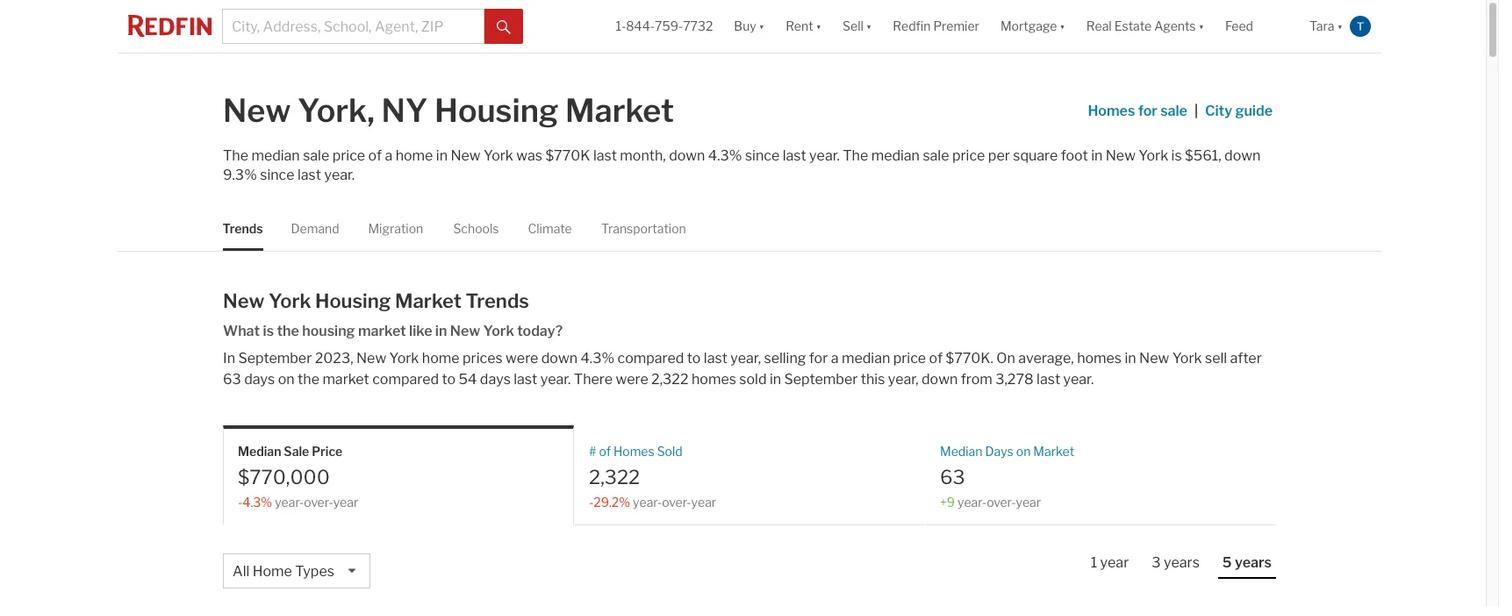 Task type: vqa. For each thing, say whether or not it's contained in the screenshot.
favorite button checkbox for $2,600+ /mo
no



Task type: describe. For each thing, give the bounding box(es) containing it.
0 vertical spatial market
[[565, 91, 674, 130]]

city guide link
[[1206, 101, 1277, 122]]

homes inside # of homes sold 2,322 -29.2% year-over-year
[[614, 445, 655, 460]]

▾ inside real estate agents ▾ "link"
[[1199, 19, 1205, 34]]

median days on market 63 +9 year-over-year
[[941, 445, 1075, 510]]

estate
[[1115, 19, 1152, 34]]

844-
[[626, 19, 655, 34]]

2 days from the left
[[480, 372, 511, 388]]

real estate agents ▾ button
[[1076, 0, 1215, 53]]

1 vertical spatial year,
[[889, 372, 919, 388]]

5 years button
[[1219, 554, 1277, 580]]

1 days from the left
[[244, 372, 275, 388]]

- inside median sale price $770,000 -4.3% year-over-year
[[238, 495, 243, 510]]

0 vertical spatial homes
[[1078, 351, 1122, 367]]

is inside the median sale price of a home in new york was $770k last month, down 4.3% since last year. the median sale price per square foot in new york is $561, down 9.3% since last year.
[[1172, 148, 1183, 164]]

city
[[1206, 103, 1233, 119]]

759-
[[655, 19, 683, 34]]

3 years
[[1152, 555, 1200, 572]]

new up 9.3%
[[223, 91, 291, 130]]

buy ▾
[[734, 19, 765, 34]]

selling
[[764, 351, 807, 367]]

market for new york housing market trends
[[395, 290, 462, 313]]

new york housing market trends
[[223, 290, 529, 313]]

transportation link
[[602, 206, 687, 251]]

mortgage ▾ button
[[991, 0, 1076, 53]]

3,278
[[996, 372, 1034, 388]]

#
[[589, 445, 597, 460]]

1-844-759-7732 link
[[616, 19, 713, 34]]

tara ▾
[[1310, 19, 1344, 34]]

market for median days on market 63 +9 year-over-year
[[1034, 445, 1075, 460]]

feed button
[[1215, 0, 1300, 53]]

over- for $770,000
[[304, 495, 333, 510]]

▾ for mortgage ▾
[[1060, 19, 1066, 34]]

climate
[[529, 221, 573, 236]]

1-844-759-7732
[[616, 19, 713, 34]]

0 horizontal spatial price
[[333, 148, 365, 164]]

after
[[1231, 351, 1263, 367]]

average,
[[1019, 351, 1075, 367]]

1 year
[[1091, 555, 1130, 572]]

in right sold
[[770, 372, 782, 388]]

price
[[312, 445, 343, 460]]

york down homes for sale link
[[1139, 148, 1169, 164]]

foot
[[1061, 148, 1089, 164]]

median for $770,000
[[238, 445, 281, 460]]

▾ for sell ▾
[[867, 19, 872, 34]]

submit search image
[[497, 20, 511, 34]]

redfin
[[893, 19, 931, 34]]

york,
[[298, 91, 375, 130]]

new york, ny housing market
[[223, 91, 674, 130]]

sold
[[740, 372, 767, 388]]

a inside the median sale price of a home in new york was $770k last month, down 4.3% since last year. the median sale price per square foot in new york is $561, down 9.3% since last year.
[[385, 148, 393, 164]]

in right 'like'
[[435, 323, 447, 340]]

of inside # of homes sold 2,322 -29.2% year-over-year
[[599, 445, 611, 460]]

what
[[223, 323, 260, 340]]

year- for 63
[[958, 495, 987, 510]]

0 vertical spatial year,
[[731, 351, 761, 367]]

homes for sale link
[[1088, 83, 1188, 140]]

sell ▾ button
[[833, 0, 883, 53]]

sold
[[657, 445, 683, 460]]

mortgage ▾ button
[[1001, 0, 1066, 53]]

1 horizontal spatial trends
[[466, 290, 529, 313]]

demand link
[[292, 206, 340, 251]]

migration link
[[369, 206, 424, 251]]

63 inside in september 2023, new york home prices were down 4.3% compared to last year, selling for a median price of $770k. on average, homes in new york sell after 63 days on the market compared to 54 days last year. there were 2,322 homes sold in september this year, down from 3,278 last year.
[[223, 372, 241, 388]]

the inside in september 2023, new york home prices were down 4.3% compared to last year, selling for a median price of $770k. on average, homes in new york sell after 63 days on the market compared to 54 days last year. there were 2,322 homes sold in september this year, down from 3,278 last year.
[[298, 372, 320, 388]]

redfin premier
[[893, 19, 980, 34]]

york down what is the housing market like in new york today?
[[390, 351, 419, 367]]

0 vertical spatial homes
[[1088, 103, 1136, 119]]

0 horizontal spatial trends
[[223, 221, 263, 236]]

in september 2023, new york home prices were down 4.3% compared to last year, selling for a median price of $770k. on average, homes in new york sell after 63 days on the market compared to 54 days last year. there were 2,322 homes sold in september this year, down from 3,278 last year.
[[223, 351, 1263, 388]]

rent
[[786, 19, 814, 34]]

real
[[1087, 19, 1112, 34]]

2,322 inside # of homes sold 2,322 -29.2% year-over-year
[[589, 466, 640, 489]]

on inside in september 2023, new york home prices were down 4.3% compared to last year, selling for a median price of $770k. on average, homes in new york sell after 63 days on the market compared to 54 days last year. there were 2,322 homes sold in september this year, down from 3,278 last year.
[[278, 372, 295, 388]]

new up prices
[[450, 323, 481, 340]]

buy
[[734, 19, 757, 34]]

mortgage
[[1001, 19, 1058, 34]]

2 horizontal spatial price
[[953, 148, 986, 164]]

1 vertical spatial were
[[616, 372, 649, 388]]

guide
[[1236, 103, 1273, 119]]

4.3% inside in september 2023, new york home prices were down 4.3% compared to last year, selling for a median price of $770k. on average, homes in new york sell after 63 days on the market compared to 54 days last year. there were 2,322 homes sold in september this year, down from 3,278 last year.
[[581, 351, 615, 367]]

demand
[[292, 221, 340, 236]]

City, Address, School, Agent, ZIP search field
[[222, 9, 484, 44]]

of inside in september 2023, new york home prices were down 4.3% compared to last year, selling for a median price of $770k. on average, homes in new york sell after 63 days on the market compared to 54 days last year. there were 2,322 homes sold in september this year, down from 3,278 last year.
[[930, 351, 943, 367]]

month,
[[620, 148, 666, 164]]

premier
[[934, 19, 980, 34]]

sell ▾
[[843, 19, 872, 34]]

1 vertical spatial to
[[442, 372, 456, 388]]

0 horizontal spatial were
[[506, 351, 539, 367]]

1
[[1091, 555, 1098, 572]]

sell
[[1206, 351, 1228, 367]]

schools link
[[454, 206, 500, 251]]

$770k
[[546, 148, 591, 164]]

2023,
[[315, 351, 353, 367]]

$770k.
[[946, 351, 994, 367]]

transportation
[[602, 221, 687, 236]]

feed
[[1226, 19, 1254, 34]]

7732
[[683, 19, 713, 34]]

square
[[1014, 148, 1058, 164]]

year inside median sale price $770,000 -4.3% year-over-year
[[333, 495, 359, 510]]

3
[[1152, 555, 1161, 572]]

year- inside # of homes sold 2,322 -29.2% year-over-year
[[633, 495, 662, 510]]

1 horizontal spatial housing
[[435, 91, 559, 130]]

per
[[989, 148, 1011, 164]]

1 horizontal spatial september
[[785, 372, 858, 388]]

3 years button
[[1148, 554, 1205, 578]]

real estate agents ▾
[[1087, 19, 1205, 34]]

▾ for rent ▾
[[816, 19, 822, 34]]

in
[[223, 351, 235, 367]]

median for 63
[[941, 445, 983, 460]]

sale
[[284, 445, 309, 460]]

years for 5 years
[[1235, 555, 1272, 572]]

from
[[961, 372, 993, 388]]

1 vertical spatial since
[[260, 167, 295, 184]]

types
[[295, 564, 334, 580]]

in right average, on the right bottom of page
[[1125, 351, 1137, 367]]

over- for 63
[[987, 495, 1017, 510]]

new left sell
[[1140, 351, 1170, 367]]

0 horizontal spatial compared
[[373, 372, 439, 388]]

on inside median days on market 63 +9 year-over-year
[[1017, 445, 1031, 460]]

prices
[[463, 351, 503, 367]]

buy ▾ button
[[734, 0, 765, 53]]

migration
[[369, 221, 424, 236]]

on
[[997, 351, 1016, 367]]

63 inside median days on market 63 +9 year-over-year
[[941, 466, 966, 489]]

1-
[[616, 19, 626, 34]]

0 horizontal spatial is
[[263, 323, 274, 340]]

today?
[[517, 323, 563, 340]]



Task type: locate. For each thing, give the bounding box(es) containing it.
year- for $770,000
[[275, 495, 304, 510]]

market up month,
[[565, 91, 674, 130]]

of down ny
[[368, 148, 382, 164]]

▾ for buy ▾
[[759, 19, 765, 34]]

1 median from the left
[[238, 445, 281, 460]]

1 horizontal spatial year,
[[889, 372, 919, 388]]

year, up sold
[[731, 351, 761, 367]]

of
[[368, 148, 382, 164], [930, 351, 943, 367], [599, 445, 611, 460]]

york up housing
[[269, 290, 311, 313]]

the median sale price of a home in new york was $770k last month, down 4.3% since last year. the median sale price per square foot in new york is $561, down 9.3% since last year.
[[223, 148, 1261, 184]]

5 ▾ from the left
[[1199, 19, 1205, 34]]

were
[[506, 351, 539, 367], [616, 372, 649, 388]]

years inside 3 years button
[[1164, 555, 1200, 572]]

1 vertical spatial homes
[[692, 372, 737, 388]]

a
[[385, 148, 393, 164], [831, 351, 839, 367]]

trends up today?
[[466, 290, 529, 313]]

1 horizontal spatial market
[[565, 91, 674, 130]]

0 vertical spatial is
[[1172, 148, 1183, 164]]

1 vertical spatial market
[[395, 290, 462, 313]]

on right days
[[1017, 445, 1031, 460]]

agents
[[1155, 19, 1197, 34]]

a right selling
[[831, 351, 839, 367]]

over- down days
[[987, 495, 1017, 510]]

home down ny
[[396, 148, 433, 164]]

1 vertical spatial of
[[930, 351, 943, 367]]

sale for median
[[303, 148, 330, 164]]

year inside median days on market 63 +9 year-over-year
[[1017, 495, 1042, 510]]

0 horizontal spatial -
[[238, 495, 243, 510]]

year inside # of homes sold 2,322 -29.2% year-over-year
[[692, 495, 717, 510]]

days
[[244, 372, 275, 388], [480, 372, 511, 388]]

market down 2023,
[[323, 372, 370, 388]]

last
[[594, 148, 617, 164], [783, 148, 807, 164], [298, 167, 321, 184], [704, 351, 728, 367], [514, 372, 538, 388], [1037, 372, 1061, 388]]

on
[[278, 372, 295, 388], [1017, 445, 1031, 460]]

price left $770k.
[[894, 351, 927, 367]]

york left sell
[[1173, 351, 1203, 367]]

all
[[233, 564, 250, 580]]

0 vertical spatial trends
[[223, 221, 263, 236]]

0 vertical spatial compared
[[618, 351, 684, 367]]

0 vertical spatial since
[[745, 148, 780, 164]]

to
[[687, 351, 701, 367], [442, 372, 456, 388]]

0 vertical spatial housing
[[435, 91, 559, 130]]

home down 'like'
[[422, 351, 460, 367]]

since
[[745, 148, 780, 164], [260, 167, 295, 184]]

1 vertical spatial 4.3%
[[581, 351, 615, 367]]

rent ▾ button
[[776, 0, 833, 53]]

schools
[[454, 221, 500, 236]]

0 horizontal spatial the
[[223, 148, 248, 164]]

2 horizontal spatial of
[[930, 351, 943, 367]]

2,322 up 29.2% on the bottom left of page
[[589, 466, 640, 489]]

0 horizontal spatial housing
[[315, 290, 391, 313]]

the
[[223, 148, 248, 164], [843, 148, 869, 164]]

0 horizontal spatial year,
[[731, 351, 761, 367]]

0 vertical spatial were
[[506, 351, 539, 367]]

redfin premier button
[[883, 0, 991, 53]]

1 horizontal spatial median
[[941, 445, 983, 460]]

▾ inside buy ▾ dropdown button
[[759, 19, 765, 34]]

sale down york,
[[303, 148, 330, 164]]

2 years from the left
[[1235, 555, 1272, 572]]

market inside in september 2023, new york home prices were down 4.3% compared to last year, selling for a median price of $770k. on average, homes in new york sell after 63 days on the market compared to 54 days last year. there were 2,322 homes sold in september this year, down from 3,278 last year.
[[323, 372, 370, 388]]

1 horizontal spatial the
[[843, 148, 869, 164]]

housing up was
[[435, 91, 559, 130]]

years
[[1164, 555, 1200, 572], [1235, 555, 1272, 572]]

year,
[[731, 351, 761, 367], [889, 372, 919, 388]]

median left days
[[941, 445, 983, 460]]

york left was
[[484, 148, 514, 164]]

user photo image
[[1351, 16, 1372, 37]]

homes right average, on the right bottom of page
[[1078, 351, 1122, 367]]

price down york,
[[333, 148, 365, 164]]

+9
[[941, 495, 955, 510]]

2 horizontal spatial market
[[1034, 445, 1075, 460]]

# of homes sold 2,322 -29.2% year-over-year
[[589, 445, 717, 510]]

▾ right tara
[[1338, 19, 1344, 34]]

0 horizontal spatial to
[[442, 372, 456, 388]]

5 years
[[1223, 555, 1272, 572]]

1 vertical spatial on
[[1017, 445, 1031, 460]]

year- inside median days on market 63 +9 year-over-year
[[958, 495, 987, 510]]

2 horizontal spatial over-
[[987, 495, 1017, 510]]

1 horizontal spatial compared
[[618, 351, 684, 367]]

5
[[1223, 555, 1233, 572]]

year- right +9
[[958, 495, 987, 510]]

54
[[459, 372, 477, 388]]

housing
[[302, 323, 355, 340]]

0 horizontal spatial september
[[238, 351, 312, 367]]

in down the new york, ny housing market
[[436, 148, 448, 164]]

median inside median sale price $770,000 -4.3% year-over-year
[[238, 445, 281, 460]]

median
[[238, 445, 281, 460], [941, 445, 983, 460]]

▾ inside rent ▾ dropdown button
[[816, 19, 822, 34]]

year- down $770,000
[[275, 495, 304, 510]]

0 vertical spatial of
[[368, 148, 382, 164]]

there
[[574, 372, 613, 388]]

sale left |
[[1161, 103, 1188, 119]]

0 vertical spatial 63
[[223, 372, 241, 388]]

sale left per
[[923, 148, 950, 164]]

trends down 9.3%
[[223, 221, 263, 236]]

1 horizontal spatial since
[[745, 148, 780, 164]]

compared
[[618, 351, 684, 367], [373, 372, 439, 388]]

1 vertical spatial compared
[[373, 372, 439, 388]]

year-
[[275, 495, 304, 510], [633, 495, 662, 510], [958, 495, 987, 510]]

september down the what
[[238, 351, 312, 367]]

this
[[861, 372, 886, 388]]

like
[[409, 323, 433, 340]]

0 horizontal spatial over-
[[304, 495, 333, 510]]

2 horizontal spatial sale
[[1161, 103, 1188, 119]]

▾ right sell
[[867, 19, 872, 34]]

2,322 up sold
[[652, 372, 689, 388]]

homes left sold
[[692, 372, 737, 388]]

|
[[1195, 103, 1199, 119]]

4.3% inside median sale price $770,000 -4.3% year-over-year
[[243, 495, 272, 510]]

1 horizontal spatial for
[[1139, 103, 1158, 119]]

1 vertical spatial 63
[[941, 466, 966, 489]]

were down today?
[[506, 351, 539, 367]]

1 horizontal spatial over-
[[662, 495, 692, 510]]

3 over- from the left
[[987, 495, 1017, 510]]

1 horizontal spatial of
[[599, 445, 611, 460]]

0 horizontal spatial days
[[244, 372, 275, 388]]

sale for for
[[1161, 103, 1188, 119]]

0 horizontal spatial 63
[[223, 372, 241, 388]]

▾ inside mortgage ▾ dropdown button
[[1060, 19, 1066, 34]]

1 over- from the left
[[304, 495, 333, 510]]

1 horizontal spatial sale
[[923, 148, 950, 164]]

years for 3 years
[[1164, 555, 1200, 572]]

0 horizontal spatial on
[[278, 372, 295, 388]]

median inside in september 2023, new york home prices were down 4.3% compared to last year, selling for a median price of $770k. on average, homes in new york sell after 63 days on the market compared to 54 days last year. there were 2,322 homes sold in september this year, down from 3,278 last year.
[[842, 351, 891, 367]]

3 year- from the left
[[958, 495, 987, 510]]

9.3%
[[223, 167, 257, 184]]

1 horizontal spatial homes
[[1078, 351, 1122, 367]]

down right $561,
[[1225, 148, 1261, 164]]

0 vertical spatial on
[[278, 372, 295, 388]]

homes
[[1078, 351, 1122, 367], [692, 372, 737, 388]]

4 ▾ from the left
[[1060, 19, 1066, 34]]

1 horizontal spatial price
[[894, 351, 927, 367]]

2 the from the left
[[843, 148, 869, 164]]

1 horizontal spatial a
[[831, 351, 839, 367]]

year- inside median sale price $770,000 -4.3% year-over-year
[[275, 495, 304, 510]]

ny
[[382, 91, 428, 130]]

1 horizontal spatial is
[[1172, 148, 1183, 164]]

tara
[[1310, 19, 1335, 34]]

1 horizontal spatial homes
[[1088, 103, 1136, 119]]

market right days
[[1034, 445, 1075, 460]]

4.3% up there
[[581, 351, 615, 367]]

new right foot
[[1106, 148, 1136, 164]]

over- down sold
[[662, 495, 692, 510]]

down right month,
[[669, 148, 706, 164]]

2 median from the left
[[941, 445, 983, 460]]

2 year- from the left
[[633, 495, 662, 510]]

of left $770k.
[[930, 351, 943, 367]]

2 horizontal spatial 4.3%
[[709, 148, 742, 164]]

housing
[[435, 91, 559, 130], [315, 290, 391, 313]]

▾ right mortgage
[[1060, 19, 1066, 34]]

4.3% inside the median sale price of a home in new york was $770k last month, down 4.3% since last year. the median sale price per square foot in new york is $561, down 9.3% since last year.
[[709, 148, 742, 164]]

market down new york housing market trends
[[358, 323, 406, 340]]

real estate agents ▾ link
[[1087, 0, 1205, 53]]

- down #
[[589, 495, 594, 510]]

- down $770,000
[[238, 495, 243, 510]]

1 horizontal spatial 4.3%
[[581, 351, 615, 367]]

for inside in september 2023, new york home prices were down 4.3% compared to last year, selling for a median price of $770k. on average, homes in new york sell after 63 days on the market compared to 54 days last year. there were 2,322 homes sold in september this year, down from 3,278 last year.
[[810, 351, 828, 367]]

1 vertical spatial home
[[422, 351, 460, 367]]

over- inside median days on market 63 +9 year-over-year
[[987, 495, 1017, 510]]

of right #
[[599, 445, 611, 460]]

1 horizontal spatial 2,322
[[652, 372, 689, 388]]

$561,
[[1186, 148, 1222, 164]]

1 vertical spatial the
[[298, 372, 320, 388]]

1 years from the left
[[1164, 555, 1200, 572]]

buy ▾ button
[[724, 0, 776, 53]]

median sale price $770,000 -4.3% year-over-year
[[238, 445, 359, 510]]

1 year- from the left
[[275, 495, 304, 510]]

year- right 29.2% on the bottom left of page
[[633, 495, 662, 510]]

new up the what
[[223, 290, 265, 313]]

is
[[1172, 148, 1183, 164], [263, 323, 274, 340]]

housing up housing
[[315, 290, 391, 313]]

0 horizontal spatial of
[[368, 148, 382, 164]]

1 the from the left
[[223, 148, 248, 164]]

rent ▾
[[786, 19, 822, 34]]

2 ▾ from the left
[[816, 19, 822, 34]]

down down today?
[[542, 351, 578, 367]]

homes left sold
[[614, 445, 655, 460]]

down down $770k.
[[922, 372, 958, 388]]

2 over- from the left
[[662, 495, 692, 510]]

0 vertical spatial 2,322
[[652, 372, 689, 388]]

is left $561,
[[1172, 148, 1183, 164]]

0 horizontal spatial years
[[1164, 555, 1200, 572]]

▾ right rent
[[816, 19, 822, 34]]

1 vertical spatial market
[[323, 372, 370, 388]]

2 vertical spatial 4.3%
[[243, 495, 272, 510]]

september down selling
[[785, 372, 858, 388]]

- inside # of homes sold 2,322 -29.2% year-over-year
[[589, 495, 594, 510]]

of inside the median sale price of a home in new york was $770k last month, down 4.3% since last year. the median sale price per square foot in new york is $561, down 9.3% since last year.
[[368, 148, 382, 164]]

0 horizontal spatial sale
[[303, 148, 330, 164]]

0 horizontal spatial a
[[385, 148, 393, 164]]

▾ for tara ▾
[[1338, 19, 1344, 34]]

price inside in september 2023, new york home prices were down 4.3% compared to last year, selling for a median price of $770k. on average, homes in new york sell after 63 days on the market compared to 54 days last year. there were 2,322 homes sold in september this year, down from 3,278 last year.
[[894, 351, 927, 367]]

0 vertical spatial 4.3%
[[709, 148, 742, 164]]

were right there
[[616, 372, 649, 388]]

2,322 inside in september 2023, new york home prices were down 4.3% compared to last year, selling for a median price of $770k. on average, homes in new york sell after 63 days on the market compared to 54 days last year. there were 2,322 homes sold in september this year, down from 3,278 last year.
[[652, 372, 689, 388]]

york
[[484, 148, 514, 164], [1139, 148, 1169, 164], [269, 290, 311, 313], [483, 323, 514, 340], [390, 351, 419, 367], [1173, 351, 1203, 367]]

all home types
[[233, 564, 334, 580]]

sell
[[843, 19, 864, 34]]

on up sale
[[278, 372, 295, 388]]

2 - from the left
[[589, 495, 594, 510]]

rent ▾ button
[[786, 0, 822, 53]]

new down the new york, ny housing market
[[451, 148, 481, 164]]

1 horizontal spatial year-
[[633, 495, 662, 510]]

market up 'like'
[[395, 290, 462, 313]]

0 vertical spatial september
[[238, 351, 312, 367]]

market
[[358, 323, 406, 340], [323, 372, 370, 388]]

over- inside median sale price $770,000 -4.3% year-over-year
[[304, 495, 333, 510]]

▾ inside sell ▾ dropdown button
[[867, 19, 872, 34]]

6 ▾ from the left
[[1338, 19, 1344, 34]]

1 - from the left
[[238, 495, 243, 510]]

1 ▾ from the left
[[759, 19, 765, 34]]

price
[[333, 148, 365, 164], [953, 148, 986, 164], [894, 351, 927, 367]]

home
[[253, 564, 292, 580]]

63
[[223, 372, 241, 388], [941, 466, 966, 489]]

0 vertical spatial to
[[687, 351, 701, 367]]

days down prices
[[480, 372, 511, 388]]

4.3% down $770,000
[[243, 495, 272, 510]]

3 ▾ from the left
[[867, 19, 872, 34]]

0 horizontal spatial homes
[[692, 372, 737, 388]]

over-
[[304, 495, 333, 510], [662, 495, 692, 510], [987, 495, 1017, 510]]

63 down in
[[223, 372, 241, 388]]

york up prices
[[483, 323, 514, 340]]

1 horizontal spatial -
[[589, 495, 594, 510]]

down
[[669, 148, 706, 164], [1225, 148, 1261, 164], [542, 351, 578, 367], [922, 372, 958, 388]]

market inside median days on market 63 +9 year-over-year
[[1034, 445, 1075, 460]]

1 horizontal spatial on
[[1017, 445, 1031, 460]]

0 vertical spatial the
[[277, 323, 299, 340]]

for right selling
[[810, 351, 828, 367]]

days
[[986, 445, 1014, 460]]

0 horizontal spatial median
[[238, 445, 281, 460]]

29.2%
[[594, 495, 631, 510]]

2 vertical spatial market
[[1034, 445, 1075, 460]]

september
[[238, 351, 312, 367], [785, 372, 858, 388]]

a inside in september 2023, new york home prices were down 4.3% compared to last year, selling for a median price of $770k. on average, homes in new york sell after 63 days on the market compared to 54 days last year. there were 2,322 homes sold in september this year, down from 3,278 last year.
[[831, 351, 839, 367]]

a down ny
[[385, 148, 393, 164]]

4.3%
[[709, 148, 742, 164], [581, 351, 615, 367], [243, 495, 272, 510]]

in right foot
[[1092, 148, 1103, 164]]

1 vertical spatial homes
[[614, 445, 655, 460]]

trends link
[[223, 206, 263, 251]]

1 vertical spatial 2,322
[[589, 466, 640, 489]]

home inside in september 2023, new york home prices were down 4.3% compared to last year, selling for a median price of $770k. on average, homes in new york sell after 63 days on the market compared to 54 days last year. there were 2,322 homes sold in september this year, down from 3,278 last year.
[[422, 351, 460, 367]]

1 horizontal spatial 63
[[941, 466, 966, 489]]

days down the what
[[244, 372, 275, 388]]

0 vertical spatial market
[[358, 323, 406, 340]]

1 year button
[[1087, 554, 1134, 578]]

0 horizontal spatial homes
[[614, 445, 655, 460]]

median inside median days on market 63 +9 year-over-year
[[941, 445, 983, 460]]

1 vertical spatial is
[[263, 323, 274, 340]]

mortgage ▾
[[1001, 19, 1066, 34]]

0 vertical spatial for
[[1139, 103, 1158, 119]]

0 vertical spatial home
[[396, 148, 433, 164]]

1 vertical spatial for
[[810, 351, 828, 367]]

4.3% right month,
[[709, 148, 742, 164]]

year inside button
[[1101, 555, 1130, 572]]

year, right this
[[889, 372, 919, 388]]

0 horizontal spatial for
[[810, 351, 828, 367]]

home inside the median sale price of a home in new york was $770k last month, down 4.3% since last year. the median sale price per square foot in new york is $561, down 9.3% since last year.
[[396, 148, 433, 164]]

the down 2023,
[[298, 372, 320, 388]]

years right 3
[[1164, 555, 1200, 572]]

the left housing
[[277, 323, 299, 340]]

1 vertical spatial september
[[785, 372, 858, 388]]

2 vertical spatial of
[[599, 445, 611, 460]]

median up $770,000
[[238, 445, 281, 460]]

homes up foot
[[1088, 103, 1136, 119]]

1 vertical spatial a
[[831, 351, 839, 367]]

for left |
[[1139, 103, 1158, 119]]

was
[[517, 148, 543, 164]]

0 horizontal spatial 4.3%
[[243, 495, 272, 510]]

price left per
[[953, 148, 986, 164]]

0 vertical spatial a
[[385, 148, 393, 164]]

1 vertical spatial trends
[[466, 290, 529, 313]]

market
[[565, 91, 674, 130], [395, 290, 462, 313], [1034, 445, 1075, 460]]

new down what is the housing market like in new york today?
[[356, 351, 387, 367]]

▾ right the "buy"
[[759, 19, 765, 34]]

climate link
[[529, 206, 573, 251]]

$770,000
[[238, 466, 330, 489]]

1 vertical spatial housing
[[315, 290, 391, 313]]

is right the what
[[263, 323, 274, 340]]

what is the housing market like in new york today?
[[223, 323, 563, 340]]

▾ right agents
[[1199, 19, 1205, 34]]

years inside 5 years button
[[1235, 555, 1272, 572]]

0 horizontal spatial market
[[395, 290, 462, 313]]

over- inside # of homes sold 2,322 -29.2% year-over-year
[[662, 495, 692, 510]]

over- down $770,000
[[304, 495, 333, 510]]

sale
[[1161, 103, 1188, 119], [303, 148, 330, 164], [923, 148, 950, 164]]

0 horizontal spatial 2,322
[[589, 466, 640, 489]]

63 up +9
[[941, 466, 966, 489]]

years right 5
[[1235, 555, 1272, 572]]

1 horizontal spatial years
[[1235, 555, 1272, 572]]



